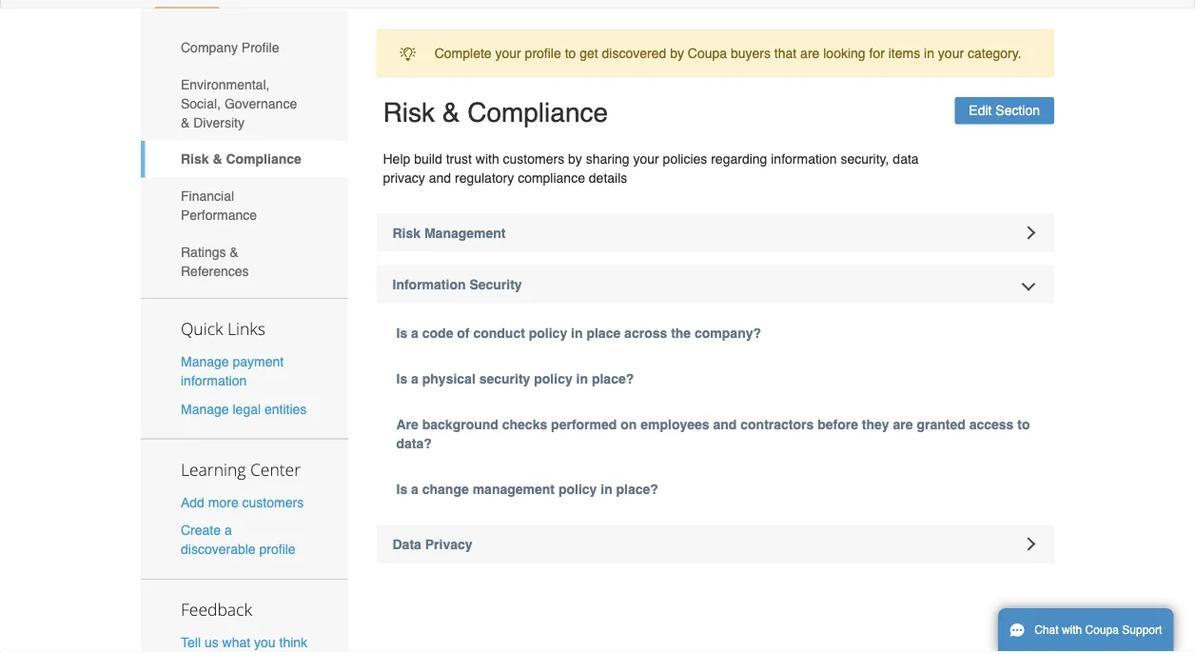 Task type: describe. For each thing, give the bounding box(es) containing it.
create a discoverable profile link
[[181, 522, 296, 557]]

information security button
[[377, 265, 1055, 303]]

quick
[[181, 318, 223, 340]]

data privacy heading
[[377, 525, 1055, 563]]

in down performed
[[601, 481, 613, 497]]

is for is a physical security policy in place?
[[397, 371, 408, 386]]

profile
[[242, 40, 279, 55]]

environmental,
[[181, 77, 270, 92]]

a for physical
[[411, 371, 419, 386]]

are for looking
[[801, 45, 820, 61]]

data
[[893, 151, 919, 166]]

security,
[[841, 151, 890, 166]]

what
[[222, 635, 251, 650]]

that
[[775, 45, 797, 61]]

tell us what you think
[[181, 635, 308, 650]]

add more customers link
[[181, 495, 304, 510]]

your inside help build trust with customers by sharing your policies regarding information security, data privacy and regulatory compliance details
[[634, 151, 660, 166]]

coupa inside alert
[[688, 45, 728, 61]]

edit
[[970, 103, 993, 118]]

profile inside create a discoverable profile
[[259, 542, 296, 557]]

buyers
[[731, 45, 771, 61]]

environmental, social, governance & diversity
[[181, 77, 297, 130]]

risk management
[[393, 225, 506, 240]]

more
[[208, 495, 239, 510]]

data?
[[397, 436, 432, 451]]

feedback
[[181, 598, 252, 621]]

items
[[889, 45, 921, 61]]

of
[[457, 325, 470, 340]]

& inside environmental, social, governance & diversity
[[181, 115, 190, 130]]

looking
[[824, 45, 866, 61]]

conduct
[[474, 325, 525, 340]]

management
[[425, 225, 506, 240]]

learning
[[181, 458, 246, 480]]

is a physical security policy in place?
[[397, 371, 634, 386]]

& inside risk & compliance link
[[213, 152, 222, 167]]

policy for security
[[534, 371, 573, 386]]

2 horizontal spatial your
[[939, 45, 965, 61]]

details
[[589, 170, 628, 185]]

help build trust with customers by sharing your policies regarding information security, data privacy and regulatory compliance details
[[383, 151, 919, 185]]

tell
[[181, 635, 201, 650]]

data privacy button
[[377, 525, 1055, 563]]

for
[[870, 45, 885, 61]]

compliance inside risk & compliance link
[[226, 152, 302, 167]]

add
[[181, 495, 205, 510]]

place
[[587, 325, 621, 340]]

is a code of conduct policy in place across the company?
[[397, 325, 762, 340]]

edit section link
[[955, 97, 1055, 124]]

complete your profile to get discovered by coupa buyers that are looking for items in your category.
[[435, 45, 1022, 61]]

& up trust
[[442, 98, 460, 128]]

code
[[422, 325, 454, 340]]

profile inside alert
[[525, 45, 562, 61]]

across
[[625, 325, 668, 340]]

security
[[480, 371, 531, 386]]

by inside help build trust with customers by sharing your policies regarding information security, data privacy and regulatory compliance details
[[568, 151, 583, 166]]

with inside help build trust with customers by sharing your policies regarding information security, data privacy and regulatory compliance details
[[476, 151, 500, 166]]

section
[[996, 103, 1041, 118]]

privacy
[[425, 537, 473, 552]]

security
[[470, 277, 522, 292]]

risk management heading
[[377, 214, 1055, 252]]

in up performed
[[577, 371, 588, 386]]

is for is a code of conduct policy in place across the company?
[[397, 325, 408, 340]]

and inside help build trust with customers by sharing your policies regarding information security, data privacy and regulatory compliance details
[[429, 170, 451, 185]]

a for change
[[411, 481, 419, 497]]

data
[[393, 537, 422, 552]]

0 vertical spatial policy
[[529, 325, 568, 340]]

chat
[[1035, 624, 1059, 637]]

risk & compliance link
[[141, 141, 348, 178]]

company profile
[[181, 40, 279, 55]]

add more customers
[[181, 495, 304, 510]]

0 vertical spatial risk
[[383, 98, 435, 128]]

is a change management policy in place?
[[397, 481, 659, 497]]

you
[[254, 635, 276, 650]]

physical
[[422, 371, 476, 386]]

in left the place
[[571, 325, 583, 340]]

ratings & references
[[181, 244, 249, 278]]

information security heading
[[377, 265, 1055, 303]]

a for discoverable
[[225, 522, 232, 538]]

complete your profile to get discovered by coupa buyers that are looking for items in your category. alert
[[377, 29, 1055, 77]]

ratings
[[181, 244, 226, 259]]

change
[[422, 481, 469, 497]]

chat with coupa support button
[[999, 608, 1174, 652]]

tell us what you think button
[[181, 633, 308, 652]]

links
[[228, 318, 266, 340]]

to inside are background checks performed on employees and contractors before they are granted access to data?
[[1018, 417, 1031, 432]]

compliance
[[518, 170, 586, 185]]

create
[[181, 522, 221, 538]]

entities
[[265, 401, 307, 417]]

company profile link
[[141, 29, 348, 66]]

management
[[473, 481, 555, 497]]

manage for manage legal entities
[[181, 401, 229, 417]]

the
[[671, 325, 691, 340]]

employees
[[641, 417, 710, 432]]



Task type: locate. For each thing, give the bounding box(es) containing it.
customers down the center at the bottom left of the page
[[242, 495, 304, 510]]

in inside complete your profile to get discovered by coupa buyers that are looking for items in your category. alert
[[925, 45, 935, 61]]

1 vertical spatial are
[[894, 417, 914, 432]]

information security
[[393, 277, 522, 292]]

profile left get on the top of the page
[[525, 45, 562, 61]]

1 horizontal spatial coupa
[[1086, 624, 1120, 637]]

your right 'complete'
[[496, 45, 522, 61]]

customers
[[503, 151, 565, 166], [242, 495, 304, 510]]

1 vertical spatial coupa
[[1086, 624, 1120, 637]]

company?
[[695, 325, 762, 340]]

access
[[970, 417, 1014, 432]]

1 vertical spatial policy
[[534, 371, 573, 386]]

financial performance
[[181, 188, 257, 223]]

are right that
[[801, 45, 820, 61]]

0 vertical spatial are
[[801, 45, 820, 61]]

and down build
[[429, 170, 451, 185]]

social,
[[181, 96, 221, 111]]

background
[[422, 417, 499, 432]]

by right discovered
[[670, 45, 685, 61]]

a
[[411, 325, 419, 340], [411, 371, 419, 386], [411, 481, 419, 497], [225, 522, 232, 538]]

manage down quick at the left
[[181, 354, 229, 370]]

governance
[[225, 96, 297, 111]]

ratings & references link
[[141, 233, 348, 289]]

0 horizontal spatial by
[[568, 151, 583, 166]]

coupa left buyers
[[688, 45, 728, 61]]

place? for is a change management policy in place?
[[617, 481, 659, 497]]

1 horizontal spatial risk & compliance
[[383, 98, 608, 128]]

0 horizontal spatial coupa
[[688, 45, 728, 61]]

category.
[[968, 45, 1022, 61]]

0 vertical spatial by
[[670, 45, 685, 61]]

compliance up compliance on the top of the page
[[468, 98, 608, 128]]

us
[[205, 635, 219, 650]]

discoverable
[[181, 542, 256, 557]]

are for granted
[[894, 417, 914, 432]]

coupa inside button
[[1086, 624, 1120, 637]]

chat with coupa support
[[1035, 624, 1163, 637]]

information
[[771, 151, 837, 166], [181, 373, 247, 389]]

is
[[397, 325, 408, 340], [397, 371, 408, 386], [397, 481, 408, 497]]

manage legal entities
[[181, 401, 307, 417]]

by up compliance on the top of the page
[[568, 151, 583, 166]]

2 manage from the top
[[181, 401, 229, 417]]

financial performance link
[[141, 178, 348, 233]]

0 vertical spatial with
[[476, 151, 500, 166]]

0 vertical spatial information
[[771, 151, 837, 166]]

coupa left support
[[1086, 624, 1120, 637]]

place? for is a physical security policy in place?
[[592, 371, 634, 386]]

3 is from the top
[[397, 481, 408, 497]]

legal
[[233, 401, 261, 417]]

compliance
[[468, 98, 608, 128], [226, 152, 302, 167]]

0 horizontal spatial with
[[476, 151, 500, 166]]

company
[[181, 40, 238, 55]]

are inside are background checks performed on employees and contractors before they are granted access to data?
[[894, 417, 914, 432]]

1 is from the top
[[397, 325, 408, 340]]

a left code
[[411, 325, 419, 340]]

to inside complete your profile to get discovered by coupa buyers that are looking for items in your category. alert
[[565, 45, 576, 61]]

policy right conduct
[[529, 325, 568, 340]]

profile down add more customers link
[[259, 542, 296, 557]]

1 horizontal spatial profile
[[525, 45, 562, 61]]

diversity
[[193, 115, 245, 130]]

0 vertical spatial and
[[429, 170, 451, 185]]

get
[[580, 45, 599, 61]]

think
[[279, 635, 308, 650]]

checks
[[502, 417, 548, 432]]

in right items at top right
[[925, 45, 935, 61]]

your right sharing
[[634, 151, 660, 166]]

manage legal entities link
[[181, 401, 307, 417]]

information inside manage payment information
[[181, 373, 247, 389]]

1 vertical spatial to
[[1018, 417, 1031, 432]]

0 horizontal spatial customers
[[242, 495, 304, 510]]

financial
[[181, 188, 234, 204]]

1 vertical spatial manage
[[181, 401, 229, 417]]

information up manage legal entities link
[[181, 373, 247, 389]]

support
[[1123, 624, 1163, 637]]

risk
[[383, 98, 435, 128], [181, 152, 209, 167], [393, 225, 421, 240]]

a left change
[[411, 481, 419, 497]]

information inside help build trust with customers by sharing your policies regarding information security, data privacy and regulatory compliance details
[[771, 151, 837, 166]]

are
[[801, 45, 820, 61], [894, 417, 914, 432]]

1 horizontal spatial information
[[771, 151, 837, 166]]

& inside ratings & references
[[230, 244, 239, 259]]

1 vertical spatial and
[[714, 417, 737, 432]]

data privacy
[[393, 537, 473, 552]]

compliance up financial performance link
[[226, 152, 302, 167]]

policy for management
[[559, 481, 597, 497]]

customers up compliance on the top of the page
[[503, 151, 565, 166]]

and right employees
[[714, 417, 737, 432]]

risk inside dropdown button
[[393, 225, 421, 240]]

2 is from the top
[[397, 371, 408, 386]]

risk & compliance down diversity
[[181, 152, 302, 167]]

a for code
[[411, 325, 419, 340]]

1 vertical spatial is
[[397, 371, 408, 386]]

a inside create a discoverable profile
[[225, 522, 232, 538]]

2 vertical spatial risk
[[393, 225, 421, 240]]

1 vertical spatial information
[[181, 373, 247, 389]]

policy
[[529, 325, 568, 340], [534, 371, 573, 386], [559, 481, 597, 497]]

0 horizontal spatial your
[[496, 45, 522, 61]]

is for is a change management policy in place?
[[397, 481, 408, 497]]

performance
[[181, 207, 257, 223]]

performed
[[551, 417, 617, 432]]

to right the access
[[1018, 417, 1031, 432]]

are right they
[[894, 417, 914, 432]]

0 horizontal spatial profile
[[259, 542, 296, 557]]

1 horizontal spatial your
[[634, 151, 660, 166]]

privacy
[[383, 170, 425, 185]]

by inside alert
[[670, 45, 685, 61]]

on
[[621, 417, 637, 432]]

1 vertical spatial by
[[568, 151, 583, 166]]

manage left legal
[[181, 401, 229, 417]]

1 vertical spatial place?
[[617, 481, 659, 497]]

policies
[[663, 151, 708, 166]]

by
[[670, 45, 685, 61], [568, 151, 583, 166]]

place? down on
[[617, 481, 659, 497]]

0 vertical spatial compliance
[[468, 98, 608, 128]]

are
[[397, 417, 419, 432]]

references
[[181, 263, 249, 278]]

learning center
[[181, 458, 301, 480]]

1 manage from the top
[[181, 354, 229, 370]]

place? down the place
[[592, 371, 634, 386]]

2 vertical spatial is
[[397, 481, 408, 497]]

and inside are background checks performed on employees and contractors before they are granted access to data?
[[714, 417, 737, 432]]

manage inside manage payment information
[[181, 354, 229, 370]]

1 horizontal spatial with
[[1063, 624, 1083, 637]]

1 vertical spatial risk & compliance
[[181, 152, 302, 167]]

0 vertical spatial customers
[[503, 151, 565, 166]]

1 horizontal spatial to
[[1018, 417, 1031, 432]]

manage for manage payment information
[[181, 354, 229, 370]]

0 horizontal spatial and
[[429, 170, 451, 185]]

information
[[393, 277, 466, 292]]

policy right management
[[559, 481, 597, 497]]

&
[[442, 98, 460, 128], [181, 115, 190, 130], [213, 152, 222, 167], [230, 244, 239, 259]]

create a discoverable profile
[[181, 522, 296, 557]]

is left code
[[397, 325, 408, 340]]

to left get on the top of the page
[[565, 45, 576, 61]]

sharing
[[586, 151, 630, 166]]

risk up financial
[[181, 152, 209, 167]]

1 vertical spatial risk
[[181, 152, 209, 167]]

0 vertical spatial risk & compliance
[[383, 98, 608, 128]]

your left category.
[[939, 45, 965, 61]]

your
[[496, 45, 522, 61], [939, 45, 965, 61], [634, 151, 660, 166]]

they
[[862, 417, 890, 432]]

coupa
[[688, 45, 728, 61], [1086, 624, 1120, 637]]

granted
[[917, 417, 966, 432]]

0 vertical spatial manage
[[181, 354, 229, 370]]

are inside alert
[[801, 45, 820, 61]]

manage payment information
[[181, 354, 284, 389]]

1 vertical spatial compliance
[[226, 152, 302, 167]]

0 vertical spatial profile
[[525, 45, 562, 61]]

payment
[[233, 354, 284, 370]]

to
[[565, 45, 576, 61], [1018, 417, 1031, 432]]

1 horizontal spatial are
[[894, 417, 914, 432]]

manage
[[181, 354, 229, 370], [181, 401, 229, 417]]

with up regulatory
[[476, 151, 500, 166]]

2 vertical spatial policy
[[559, 481, 597, 497]]

1 horizontal spatial by
[[670, 45, 685, 61]]

risk & compliance up trust
[[383, 98, 608, 128]]

are background checks performed on employees and contractors before they are granted access to data?
[[397, 417, 1031, 451]]

0 horizontal spatial risk & compliance
[[181, 152, 302, 167]]

is left change
[[397, 481, 408, 497]]

quick links
[[181, 318, 266, 340]]

place?
[[592, 371, 634, 386], [617, 481, 659, 497]]

with
[[476, 151, 500, 166], [1063, 624, 1083, 637]]

trust
[[446, 151, 472, 166]]

1 horizontal spatial and
[[714, 417, 737, 432]]

0 vertical spatial place?
[[592, 371, 634, 386]]

customers inside help build trust with customers by sharing your policies regarding information security, data privacy and regulatory compliance details
[[503, 151, 565, 166]]

discovered
[[602, 45, 667, 61]]

risk & compliance
[[383, 98, 608, 128], [181, 152, 302, 167]]

0 horizontal spatial compliance
[[226, 152, 302, 167]]

1 horizontal spatial compliance
[[468, 98, 608, 128]]

a left physical
[[411, 371, 419, 386]]

& down diversity
[[213, 152, 222, 167]]

risk down privacy
[[393, 225, 421, 240]]

1 vertical spatial customers
[[242, 495, 304, 510]]

a up discoverable
[[225, 522, 232, 538]]

information left security,
[[771, 151, 837, 166]]

0 horizontal spatial are
[[801, 45, 820, 61]]

build
[[414, 151, 443, 166]]

edit section
[[970, 103, 1041, 118]]

0 horizontal spatial information
[[181, 373, 247, 389]]

& down social,
[[181, 115, 190, 130]]

1 vertical spatial with
[[1063, 624, 1083, 637]]

risk up help
[[383, 98, 435, 128]]

policy right 'security'
[[534, 371, 573, 386]]

1 horizontal spatial customers
[[503, 151, 565, 166]]

and
[[429, 170, 451, 185], [714, 417, 737, 432]]

regulatory
[[455, 170, 514, 185]]

0 horizontal spatial to
[[565, 45, 576, 61]]

& up the references
[[230, 244, 239, 259]]

before
[[818, 417, 859, 432]]

with inside button
[[1063, 624, 1083, 637]]

0 vertical spatial to
[[565, 45, 576, 61]]

0 vertical spatial coupa
[[688, 45, 728, 61]]

risk management button
[[377, 214, 1055, 252]]

is up are
[[397, 371, 408, 386]]

with right the "chat"
[[1063, 624, 1083, 637]]

0 vertical spatial is
[[397, 325, 408, 340]]

1 vertical spatial profile
[[259, 542, 296, 557]]



Task type: vqa. For each thing, say whether or not it's contained in the screenshot.
conduct
yes



